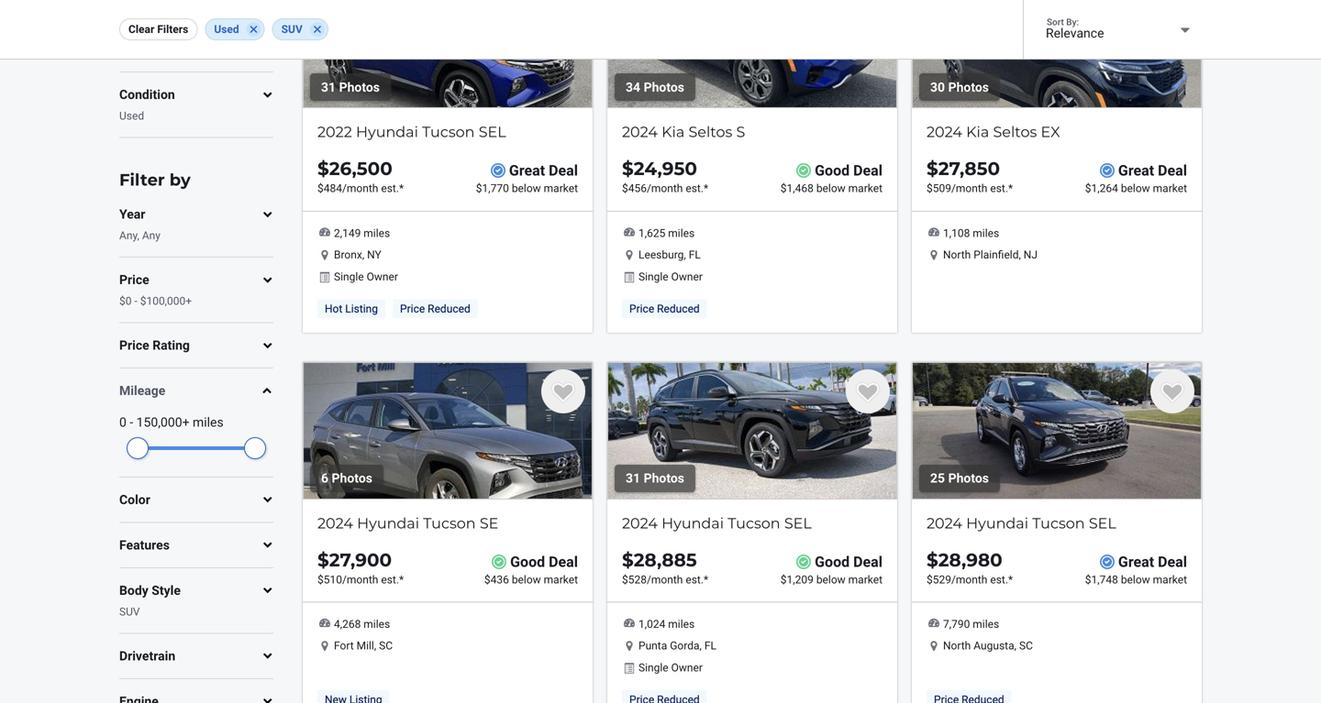 Task type: describe. For each thing, give the bounding box(es) containing it.
tucson for 26,500
[[422, 123, 475, 141]]

24,950
[[634, 158, 697, 180]]

1 vertical spatial -
[[130, 415, 133, 431]]

28,885
[[634, 549, 697, 572]]

34
[[626, 80, 641, 95]]

1,625
[[639, 227, 666, 240]]

fort mill , sc
[[334, 640, 393, 653]]

filters
[[157, 23, 188, 36]]

529
[[933, 574, 952, 587]]

510
[[324, 574, 342, 587]]

$ 28,885 $ 528 /month est.*
[[622, 549, 709, 587]]

north for 28,980
[[943, 640, 971, 653]]

miles for 26,500
[[364, 227, 390, 240]]

509
[[933, 182, 952, 195]]

hyundai for 28,980
[[966, 515, 1029, 533]]

bronx , ny
[[334, 249, 382, 261]]

year
[[119, 207, 145, 222]]

plainfield
[[974, 249, 1019, 261]]

models
[[199, 44, 235, 57]]

27,850
[[939, 158, 1000, 180]]

hyundai for 27,900
[[357, 515, 419, 533]]

miles for 28,885
[[668, 619, 695, 631]]

bronx
[[334, 249, 362, 261]]

price rating
[[119, 338, 190, 353]]

, for 27,900
[[374, 640, 376, 653]]

$1,748 below market
[[1085, 574, 1187, 587]]

filter
[[119, 170, 165, 190]]

$436 below market
[[484, 574, 578, 587]]

/month est.* for 27,850
[[952, 182, 1013, 195]]

$1,468
[[781, 182, 814, 195]]

year any, any
[[119, 207, 161, 242]]

$436
[[484, 574, 509, 587]]

drivetrain
[[119, 649, 175, 664]]

$ 26,500 $ 484 /month est.*
[[318, 158, 404, 195]]

body style suv
[[119, 583, 181, 619]]

/month est.* for 27,900
[[342, 574, 404, 587]]

punta
[[639, 640, 667, 653]]

2024 for 27,900
[[318, 515, 353, 533]]

$ 27,900 $ 510 /month est.*
[[318, 549, 404, 587]]

1,024 miles
[[639, 619, 695, 631]]

hot listing
[[325, 303, 378, 316]]

1 vertical spatial fl
[[705, 640, 717, 653]]

0
[[119, 415, 127, 431]]

price $0 - $100,000+
[[119, 273, 192, 308]]

sc for 27,900
[[379, 640, 393, 653]]

7,790 miles
[[943, 619, 999, 631]]

2024 for 24,950
[[622, 123, 658, 141]]

30
[[931, 80, 945, 95]]

28,980
[[939, 549, 1003, 572]]

gorda
[[670, 640, 700, 653]]

456
[[628, 182, 647, 195]]

/month est.* for 26,500
[[342, 182, 404, 195]]

leesburg
[[639, 249, 684, 261]]

tucson for 28,885
[[728, 515, 781, 533]]

used inside button
[[214, 23, 239, 36]]

good for 28,885
[[815, 554, 850, 571]]

$1,209 below market
[[781, 574, 883, 587]]

4,268 miles
[[334, 619, 390, 631]]

clear filters button
[[119, 18, 198, 40]]

great deal for 28,980
[[1119, 554, 1187, 571]]

miles for 24,950
[[668, 227, 695, 240]]

good deal for 28,885
[[815, 554, 883, 571]]

150,000+
[[136, 415, 190, 431]]

north augusta , sc
[[943, 640, 1033, 653]]

26,500
[[329, 158, 393, 180]]

2024 for 28,885
[[622, 515, 658, 533]]

2024 kia seltos ex
[[927, 123, 1060, 141]]

any inside year any, any
[[142, 230, 161, 242]]

$0
[[119, 295, 132, 308]]

used button
[[205, 18, 265, 40]]

31 photos for 28,885
[[626, 471, 685, 487]]

hyundai for 26,500
[[356, 123, 418, 141]]

31 for 28,885
[[626, 471, 641, 487]]

deal for 28,885
[[854, 554, 883, 571]]

any,
[[119, 230, 139, 242]]

body
[[119, 583, 148, 599]]

- inside price $0 - $100,000+
[[134, 295, 137, 308]]

deal for 24,950
[[854, 162, 883, 180]]

31 for 26,500
[[321, 80, 336, 95]]

6 photos
[[321, 471, 373, 487]]

clear
[[128, 23, 154, 36]]

miles for 27,900
[[364, 619, 390, 631]]

25 photos
[[931, 471, 989, 487]]

528
[[628, 574, 647, 587]]

by
[[170, 170, 191, 190]]

single for 24,950
[[639, 271, 669, 283]]

34 photos
[[626, 80, 685, 95]]

good deal for 24,950
[[815, 162, 883, 180]]

2024 kia seltos image for 27,850
[[912, 0, 1202, 108]]

ny
[[367, 249, 382, 261]]

$1,770
[[476, 182, 509, 195]]

deal for 27,850
[[1158, 162, 1187, 180]]

price for price $0 - $100,000+
[[119, 273, 149, 288]]

rating
[[153, 338, 190, 353]]

kia for 24,950
[[662, 123, 685, 141]]

owner for 28,885
[[671, 662, 703, 675]]

$1,264 below market
[[1085, 182, 1187, 195]]

2024 kia seltos s
[[622, 123, 745, 141]]

seltos for 27,850
[[993, 123, 1037, 141]]

484
[[324, 182, 342, 195]]

augusta
[[974, 640, 1015, 653]]

2,149 miles
[[334, 227, 390, 240]]

market for 24,950
[[849, 182, 883, 195]]

photos for 27,900
[[332, 471, 373, 487]]

features
[[119, 538, 170, 553]]



Task type: locate. For each thing, give the bounding box(es) containing it.
1 vertical spatial used
[[119, 110, 144, 123]]

$ 27,850 $ 509 /month est.*
[[927, 158, 1013, 195]]

1 price reduced from the left
[[400, 303, 471, 316]]

photos up 28,885
[[644, 471, 685, 487]]

great deal
[[509, 162, 578, 180], [1119, 162, 1187, 180], [1119, 554, 1187, 571]]

below right $436
[[512, 574, 541, 587]]

below for 28,885
[[817, 574, 846, 587]]

2 seltos from the left
[[993, 123, 1037, 141]]

great deal for 26,500
[[509, 162, 578, 180]]

/month est.* inside $ 24,950 $ 456 /month est.*
[[647, 182, 709, 195]]

1 horizontal spatial 31
[[626, 471, 641, 487]]

below right $1,770
[[512, 182, 541, 195]]

1 2024 hyundai tucson sel from the left
[[622, 515, 812, 533]]

1 horizontal spatial 2024 hyundai tucson sel
[[927, 515, 1117, 533]]

good deal for 27,900
[[510, 554, 578, 571]]

miles up north plainfield , nj
[[973, 227, 999, 240]]

condition used
[[119, 87, 175, 123]]

/month est.* down 28,885
[[647, 574, 709, 587]]

1 vertical spatial 31 photos
[[626, 471, 685, 487]]

30 photos
[[931, 80, 989, 95]]

2024 hyundai tucson se
[[318, 515, 499, 533]]

nj
[[1024, 249, 1038, 261]]

great
[[509, 162, 545, 180], [1119, 162, 1155, 180], [1119, 554, 1155, 571]]

sc right "augusta"
[[1019, 640, 1033, 653]]

great deal up $1,264 below market
[[1119, 162, 1187, 180]]

hyundai
[[356, 123, 418, 141], [357, 515, 419, 533], [662, 515, 724, 533], [966, 515, 1029, 533]]

/month est.* down 27,900
[[342, 574, 404, 587]]

1 north from the top
[[943, 249, 971, 261]]

suv right used button
[[281, 23, 303, 36]]

25
[[931, 471, 945, 487]]

, for 28,980
[[1015, 640, 1017, 653]]

sel for 26,500
[[479, 123, 506, 141]]

2024 kia seltos image for 24,950
[[607, 0, 897, 108]]

0 horizontal spatial -
[[130, 415, 133, 431]]

good for 24,950
[[815, 162, 850, 180]]

sc right mill
[[379, 640, 393, 653]]

2 sc from the left
[[1019, 640, 1033, 653]]

2 north from the top
[[943, 640, 971, 653]]

good up $1,209 below market
[[815, 554, 850, 571]]

tucson for 27,900
[[423, 515, 476, 533]]

below for 27,850
[[1121, 182, 1150, 195]]

$1,209
[[781, 574, 814, 587]]

, for 28,885
[[700, 640, 702, 653]]

owner down gorda
[[671, 662, 703, 675]]

fl right gorda
[[705, 640, 717, 653]]

7,790
[[943, 619, 970, 631]]

market for 27,900
[[544, 574, 578, 587]]

miles right 150,000+
[[193, 415, 224, 431]]

deal
[[549, 162, 578, 180], [854, 162, 883, 180], [1158, 162, 1187, 180], [549, 554, 578, 571], [854, 554, 883, 571], [1158, 554, 1187, 571]]

deal up $1,209 below market
[[854, 554, 883, 571]]

any down the filters
[[178, 44, 196, 57]]

3 2024 hyundai tucson image from the left
[[912, 362, 1202, 500]]

2024 up 27,900
[[318, 515, 353, 533]]

sel for 28,885
[[784, 515, 812, 533]]

hyundai up 28,885
[[662, 515, 724, 533]]

deal up $1,468 below market
[[854, 162, 883, 180]]

price reduced down leesburg
[[630, 303, 700, 316]]

2024 hyundai tucson sel up 28,980
[[927, 515, 1117, 533]]

tucson
[[422, 123, 475, 141], [423, 515, 476, 533], [728, 515, 781, 533], [1033, 515, 1085, 533]]

1 horizontal spatial -
[[134, 295, 137, 308]]

2024 up 27,850 at the right of page
[[927, 123, 963, 141]]

seltos for 24,950
[[689, 123, 733, 141]]

2024 hyundai tucson image for 28,980
[[912, 362, 1202, 500]]

hyundai up 28,980
[[966, 515, 1029, 533]]

/month est.* for 28,885
[[647, 574, 709, 587]]

make/model any makes, any models
[[119, 22, 235, 57]]

1,625 miles
[[639, 227, 695, 240]]

/month est.* inside $ 27,900 $ 510 /month est.*
[[342, 574, 404, 587]]

0 horizontal spatial 31 photos
[[321, 80, 380, 95]]

2 price reduced from the left
[[630, 303, 700, 316]]

2024 hyundai tucson image
[[303, 362, 593, 500], [607, 362, 897, 500], [912, 362, 1202, 500]]

make/model
[[119, 22, 192, 37]]

deal up $1,264 below market
[[1158, 162, 1187, 180]]

single for 28,885
[[639, 662, 669, 675]]

2024 up 28,980
[[927, 515, 963, 533]]

good for 27,900
[[510, 554, 545, 571]]

0 horizontal spatial 31
[[321, 80, 336, 95]]

below for 27,900
[[512, 574, 541, 587]]

$ 28,980 $ 529 /month est.*
[[927, 549, 1013, 587]]

hyundai for 28,885
[[662, 515, 724, 533]]

fort
[[334, 640, 354, 653]]

1 kia from the left
[[662, 123, 685, 141]]

color
[[119, 493, 150, 508]]

0 horizontal spatial seltos
[[689, 123, 733, 141]]

single owner down ny on the top left of the page
[[334, 271, 398, 283]]

31 photos for 26,500
[[321, 80, 380, 95]]

2024 up 24,950
[[622, 123, 658, 141]]

1 vertical spatial price
[[119, 338, 149, 353]]

0 vertical spatial suv
[[281, 23, 303, 36]]

photos for 28,885
[[644, 471, 685, 487]]

/month est.* down 24,950
[[647, 182, 709, 195]]

0 horizontal spatial sel
[[479, 123, 506, 141]]

price left rating
[[119, 338, 149, 353]]

2024 hyundai tucson sel for 28,885
[[622, 515, 812, 533]]

1 horizontal spatial suv
[[281, 23, 303, 36]]

2 2024 hyundai tucson image from the left
[[607, 362, 897, 500]]

deal up $1,770 below market
[[549, 162, 578, 180]]

north plainfield , nj
[[943, 249, 1038, 261]]

below right $1,264 at the top right of the page
[[1121, 182, 1150, 195]]

0 horizontal spatial price reduced
[[400, 303, 471, 316]]

used inside condition used
[[119, 110, 144, 123]]

0 horizontal spatial 2024 kia seltos image
[[607, 0, 897, 108]]

sc
[[379, 640, 393, 653], [1019, 640, 1033, 653]]

seltos left ex
[[993, 123, 1037, 141]]

kia for 27,850
[[966, 123, 989, 141]]

1 seltos from the left
[[689, 123, 733, 141]]

1 horizontal spatial any
[[142, 230, 161, 242]]

0 vertical spatial 31
[[321, 80, 336, 95]]

hyundai up 26,500
[[356, 123, 418, 141]]

photos right 6
[[332, 471, 373, 487]]

photos right 34
[[644, 80, 685, 95]]

1 horizontal spatial 2024 hyundai tucson image
[[607, 362, 897, 500]]

/month est.* down 26,500
[[342, 182, 404, 195]]

1 horizontal spatial sel
[[784, 515, 812, 533]]

below right $1,468
[[817, 182, 846, 195]]

1 horizontal spatial price reduced
[[630, 303, 700, 316]]

great deal up $1,748 below market
[[1119, 554, 1187, 571]]

used down condition
[[119, 110, 144, 123]]

deal for 28,980
[[1158, 554, 1187, 571]]

miles up north augusta , sc
[[973, 619, 999, 631]]

below for 28,980
[[1121, 574, 1150, 587]]

1 sc from the left
[[379, 640, 393, 653]]

north for 27,850
[[943, 249, 971, 261]]

market for 28,885
[[849, 574, 883, 587]]

2 2024 kia seltos image from the left
[[912, 0, 1202, 108]]

below right $1,209
[[817, 574, 846, 587]]

owner down leesburg , fl
[[671, 271, 703, 283]]

2 kia from the left
[[966, 123, 989, 141]]

0 vertical spatial -
[[134, 295, 137, 308]]

single for 26,500
[[334, 271, 364, 283]]

2024 kia seltos image up ex
[[912, 0, 1202, 108]]

photos right 25
[[948, 471, 989, 487]]

price for price rating
[[119, 338, 149, 353]]

suv inside button
[[281, 23, 303, 36]]

- right $0
[[134, 295, 137, 308]]

$100,000+
[[140, 295, 192, 308]]

0 horizontal spatial 2024 hyundai tucson image
[[303, 362, 593, 500]]

price reduced
[[400, 303, 471, 316], [630, 303, 700, 316]]

$1,770 below market
[[476, 182, 578, 195]]

1 2024 hyundai tucson image from the left
[[303, 362, 593, 500]]

great up $1,264 below market
[[1119, 162, 1155, 180]]

2024 hyundai tucson sel up 28,885
[[622, 515, 812, 533]]

miles up mill
[[364, 619, 390, 631]]

/month est.* inside $ 28,980 $ 529 /month est.*
[[952, 574, 1013, 587]]

/month est.* inside '$ 28,885 $ 528 /month est.*'
[[647, 574, 709, 587]]

good up '$436 below market'
[[510, 554, 545, 571]]

good
[[815, 162, 850, 180], [510, 554, 545, 571], [815, 554, 850, 571]]

clear filters
[[128, 23, 188, 36]]

great up $1,748 below market
[[1119, 554, 1155, 571]]

single owner down punta gorda , fl
[[639, 662, 703, 675]]

great deal up $1,770 below market
[[509, 162, 578, 180]]

photos
[[339, 80, 380, 95], [644, 80, 685, 95], [948, 80, 989, 95], [332, 471, 373, 487], [644, 471, 685, 487], [948, 471, 989, 487]]

2 2024 hyundai tucson sel from the left
[[927, 515, 1117, 533]]

single owner
[[334, 271, 398, 283], [639, 271, 703, 283], [639, 662, 703, 675]]

31 up 2022
[[321, 80, 336, 95]]

2022
[[318, 123, 352, 141]]

miles up gorda
[[668, 619, 695, 631]]

good deal up $1,209 below market
[[815, 554, 883, 571]]

2024
[[622, 123, 658, 141], [927, 123, 963, 141], [318, 515, 353, 533], [622, 515, 658, 533], [927, 515, 963, 533]]

2024 kia seltos image
[[607, 0, 897, 108], [912, 0, 1202, 108]]

suv down body
[[119, 606, 140, 619]]

-
[[134, 295, 137, 308], [130, 415, 133, 431]]

below for 24,950
[[817, 182, 846, 195]]

1 horizontal spatial used
[[214, 23, 239, 36]]

great for 28,980
[[1119, 554, 1155, 571]]

31 photos up 28,885
[[626, 471, 685, 487]]

/month est.* for 24,950
[[647, 182, 709, 195]]

0 horizontal spatial sc
[[379, 640, 393, 653]]

2024 hyundai tucson image for 27,900
[[303, 362, 593, 500]]

31 photos up 2022
[[321, 80, 380, 95]]

price reduced right "hot listing"
[[400, 303, 471, 316]]

deal up $1,748 below market
[[1158, 554, 1187, 571]]

0 horizontal spatial kia
[[662, 123, 685, 141]]

north
[[943, 249, 971, 261], [943, 640, 971, 653]]

punta gorda , fl
[[639, 640, 717, 653]]

,
[[362, 249, 364, 261], [684, 249, 686, 261], [1019, 249, 1021, 261], [374, 640, 376, 653], [700, 640, 702, 653], [1015, 640, 1017, 653]]

1 horizontal spatial sc
[[1019, 640, 1033, 653]]

6
[[321, 471, 329, 487]]

1,108 miles
[[943, 227, 999, 240]]

kia up 27,850 at the right of page
[[966, 123, 989, 141]]

photos up 2022
[[339, 80, 380, 95]]

used up models on the top left
[[214, 23, 239, 36]]

miles up ny on the top left of the page
[[364, 227, 390, 240]]

owner down ny on the top left of the page
[[367, 271, 398, 283]]

market right $1,770
[[544, 182, 578, 195]]

2024 hyundai tucson image for 28,885
[[607, 362, 897, 500]]

0 horizontal spatial suv
[[119, 606, 140, 619]]

market
[[544, 182, 578, 195], [849, 182, 883, 195], [1153, 182, 1187, 195], [544, 574, 578, 587], [849, 574, 883, 587], [1153, 574, 1187, 587]]

market for 28,980
[[1153, 574, 1187, 587]]

miles for 28,980
[[973, 619, 999, 631]]

any
[[119, 44, 138, 57], [178, 44, 196, 57], [142, 230, 161, 242]]

sel up $1,770
[[479, 123, 506, 141]]

leesburg , fl
[[639, 249, 701, 261]]

2024 hyundai tucson sel for 28,980
[[927, 515, 1117, 533]]

1 horizontal spatial fl
[[705, 640, 717, 653]]

$1,468 below market
[[781, 182, 883, 195]]

4,268
[[334, 619, 361, 631]]

1 horizontal spatial seltos
[[993, 123, 1037, 141]]

2022 hyundai tucson image
[[303, 0, 593, 108]]

below right $1,748 at the right bottom of the page
[[1121, 574, 1150, 587]]

north down the 7,790
[[943, 640, 971, 653]]

ex
[[1041, 123, 1060, 141]]

- right 0
[[130, 415, 133, 431]]

sel for 28,980
[[1089, 515, 1117, 533]]

suv inside body style suv
[[119, 606, 140, 619]]

single down leesburg
[[639, 271, 669, 283]]

market for 27,850
[[1153, 182, 1187, 195]]

hyundai up 27,900
[[357, 515, 419, 533]]

single owner for 24,950
[[639, 271, 703, 283]]

photos right 30
[[948, 80, 989, 95]]

kia
[[662, 123, 685, 141], [966, 123, 989, 141]]

seltos left s
[[689, 123, 733, 141]]

0 horizontal spatial 2024 hyundai tucson sel
[[622, 515, 812, 533]]

2024 for 27,850
[[927, 123, 963, 141]]

single owner for 26,500
[[334, 271, 398, 283]]

great up $1,770 below market
[[509, 162, 545, 180]]

0 horizontal spatial fl
[[689, 249, 701, 261]]

2,149
[[334, 227, 361, 240]]

31 up 28,885
[[626, 471, 641, 487]]

2024 kia seltos image up s
[[607, 0, 897, 108]]

miles for 27,850
[[973, 227, 999, 240]]

single down bronx
[[334, 271, 364, 283]]

, for 27,850
[[1019, 249, 1021, 261]]

photos for 24,950
[[644, 80, 685, 95]]

north down 1,108
[[943, 249, 971, 261]]

2 horizontal spatial 2024 hyundai tucson image
[[912, 362, 1202, 500]]

single
[[334, 271, 364, 283], [639, 271, 669, 283], [639, 662, 669, 675]]

1 horizontal spatial 2024 kia seltos image
[[912, 0, 1202, 108]]

27,900
[[329, 549, 392, 572]]

0 vertical spatial price
[[119, 273, 149, 288]]

2024 hyundai tucson sel
[[622, 515, 812, 533], [927, 515, 1117, 533]]

$ 24,950 $ 456 /month est.*
[[622, 158, 709, 195]]

miles
[[364, 227, 390, 240], [668, 227, 695, 240], [973, 227, 999, 240], [193, 415, 224, 431], [364, 619, 390, 631], [668, 619, 695, 631], [973, 619, 999, 631]]

great for 27,850
[[1119, 162, 1155, 180]]

1 price from the top
[[119, 273, 149, 288]]

market right $1,468
[[849, 182, 883, 195]]

0 vertical spatial fl
[[689, 249, 701, 261]]

s
[[736, 123, 745, 141]]

any down clear on the left
[[119, 44, 138, 57]]

/month est.* down 27,850 at the right of page
[[952, 182, 1013, 195]]

se
[[480, 515, 499, 533]]

below for 26,500
[[512, 182, 541, 195]]

condition
[[119, 87, 175, 102]]

single owner for 28,885
[[639, 662, 703, 675]]

single down punta on the bottom of the page
[[639, 662, 669, 675]]

/month est.*
[[342, 182, 404, 195], [647, 182, 709, 195], [952, 182, 1013, 195], [342, 574, 404, 587], [647, 574, 709, 587], [952, 574, 1013, 587]]

used
[[214, 23, 239, 36], [119, 110, 144, 123]]

2024 for 28,980
[[927, 515, 963, 533]]

sc for 28,980
[[1019, 640, 1033, 653]]

owner for 24,950
[[671, 271, 703, 283]]

single owner down leesburg , fl
[[639, 271, 703, 283]]

/month est.* inside $ 26,500 $ 484 /month est.*
[[342, 182, 404, 195]]

price inside price $0 - $100,000+
[[119, 273, 149, 288]]

2 price from the top
[[119, 338, 149, 353]]

1 horizontal spatial 31 photos
[[626, 471, 685, 487]]

/month est.* down 28,980
[[952, 574, 1013, 587]]

photos for 28,980
[[948, 471, 989, 487]]

fl right leesburg
[[689, 249, 701, 261]]

market for 26,500
[[544, 182, 578, 195]]

1 vertical spatial north
[[943, 640, 971, 653]]

photos for 26,500
[[339, 80, 380, 95]]

1 2024 kia seltos image from the left
[[607, 0, 897, 108]]

2024 up 28,885
[[622, 515, 658, 533]]

kia up 24,950
[[662, 123, 685, 141]]

2 horizontal spatial sel
[[1089, 515, 1117, 533]]

1,108
[[943, 227, 970, 240]]

1 vertical spatial 31
[[626, 471, 641, 487]]

good deal up '$436 below market'
[[510, 554, 578, 571]]

great for 26,500
[[509, 162, 545, 180]]

filter by
[[119, 170, 191, 190]]

1 vertical spatial suv
[[119, 606, 140, 619]]

2 horizontal spatial any
[[178, 44, 196, 57]]

sel up $1,209
[[784, 515, 812, 533]]

photos for 27,850
[[948, 80, 989, 95]]

deal for 26,500
[[549, 162, 578, 180]]

$1,264
[[1085, 182, 1118, 195]]

fl
[[689, 249, 701, 261], [705, 640, 717, 653]]

market right $1,748 at the right bottom of the page
[[1153, 574, 1187, 587]]

owner for 26,500
[[367, 271, 398, 283]]

mileage
[[119, 384, 165, 399]]

any right 'any,'
[[142, 230, 161, 242]]

price up $0
[[119, 273, 149, 288]]

deal up '$436 below market'
[[549, 554, 578, 571]]

1,024
[[639, 619, 666, 631]]

0 vertical spatial used
[[214, 23, 239, 36]]

0 horizontal spatial used
[[119, 110, 144, 123]]

0 horizontal spatial any
[[119, 44, 138, 57]]

makes,
[[140, 44, 175, 57]]

1 horizontal spatial kia
[[966, 123, 989, 141]]

0 - 150,000+ miles
[[119, 415, 224, 431]]

/month est.* inside "$ 27,850 $ 509 /month est.*"
[[952, 182, 1013, 195]]

0 vertical spatial 31 photos
[[321, 80, 380, 95]]

market right $436
[[544, 574, 578, 587]]

miles up leesburg , fl
[[668, 227, 695, 240]]

market right $1,209
[[849, 574, 883, 587]]

good up $1,468 below market
[[815, 162, 850, 180]]

0 vertical spatial north
[[943, 249, 971, 261]]

$1,748
[[1085, 574, 1118, 587]]

sel up $1,748 at the right bottom of the page
[[1089, 515, 1117, 533]]

31 photos
[[321, 80, 380, 95], [626, 471, 685, 487]]

/month est.* for 28,980
[[952, 574, 1013, 587]]

market right $1,264 at the top right of the page
[[1153, 182, 1187, 195]]

tucson for 28,980
[[1033, 515, 1085, 533]]

great deal for 27,850
[[1119, 162, 1187, 180]]

deal for 27,900
[[549, 554, 578, 571]]



Task type: vqa. For each thing, say whether or not it's contained in the screenshot.
"Car Advice" link
no



